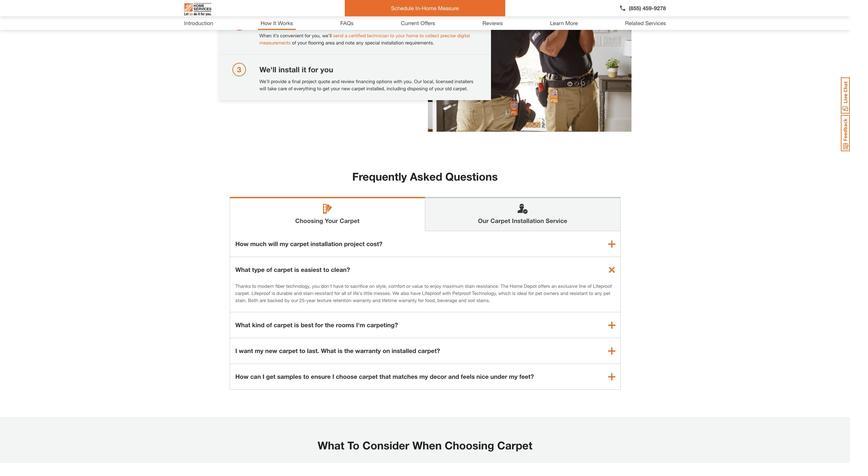 Task type: vqa. For each thing, say whether or not it's contained in the screenshot.
Progress Lighting Raineville 1-Light 9 in. Matte Black Outdoor Wall Lantern with Clear Glass
no



Task type: describe. For each thing, give the bounding box(es) containing it.
licensed
[[436, 78, 454, 84]]

it
[[273, 20, 276, 26]]

related
[[625, 20, 644, 26]]

schedule in-home measure button
[[345, 0, 506, 16]]

last.
[[307, 347, 319, 354]]

0 horizontal spatial when
[[260, 32, 272, 38]]

warranty down "also"
[[399, 297, 417, 303]]

we'll provide a final project quote and review financing options with you. our local, licensed installers will take care of everything to get your new carpet installed, including disposing of your old carpet.
[[260, 78, 474, 91]]

you inside thanks to modern fiber technology, you don't have to sacrifice on style, comfort or value to enjoy maximum stain resistance. the home depot offers an exclusive line of lifeproof carpet. lifeproof is durable and stain-resistant for all of life's little messes. we also have lifeproof with petproof technology, which is ideal for pet owners and resistant to any pet stain. both are backed by our 25-year texture retention warranty and lifetime warranty for food, beverage and soil stains.
[[312, 283, 320, 289]]

get inside we'll provide a final project quote and review financing options with you. our local, licensed installers will take care of everything to get your new carpet installed, including disposing of your old carpet.
[[323, 85, 330, 91]]

of right line
[[588, 283, 592, 289]]

0 horizontal spatial i
[[235, 347, 237, 354]]

stains.
[[477, 297, 490, 303]]

carpeting?
[[367, 321, 398, 329]]

install
[[279, 65, 300, 74]]

what kind of carpet is best for the rooms i'm carpeting?
[[235, 321, 398, 329]]

how can i get samples to ensure i choose carpet that matches my decor and feels nice under my feet?
[[235, 373, 534, 380]]

technology,
[[286, 283, 311, 289]]

disposing
[[407, 85, 428, 91]]

learn more
[[550, 20, 578, 26]]

of right kind
[[266, 321, 272, 329]]

of down when it's convenient for you, we'll at the left of page
[[292, 40, 296, 45]]

1 horizontal spatial project
[[344, 240, 365, 247]]

clean?
[[331, 266, 350, 273]]

works
[[278, 20, 293, 26]]

technology,
[[472, 290, 497, 296]]

we'll
[[260, 65, 277, 74]]

carpet. inside thanks to modern fiber technology, you don't have to sacrifice on style, comfort or value to enjoy maximum stain resistance. the home depot offers an exclusive line of lifeproof carpet. lifeproof is durable and stain-resistant for all of life's little messes. we also have lifeproof with petproof technology, which is ideal for pet owners and resistant to any pet stain. both are backed by our 25-year texture retention warranty and lifetime warranty for food, beverage and soil stains.
[[235, 290, 250, 296]]

which
[[499, 290, 511, 296]]

feels
[[461, 373, 475, 380]]

final
[[292, 78, 301, 84]]

what to consider when choosing carpet
[[318, 439, 533, 452]]

much
[[250, 240, 267, 247]]

your
[[325, 217, 338, 224]]

a inside send a certified technician to your home to collect precise digital measurements
[[345, 32, 347, 38]]

and down petproof
[[459, 297, 467, 303]]

of right care
[[288, 85, 293, 91]]

with inside thanks to modern fiber technology, you don't have to sacrifice on style, comfort or value to enjoy maximum stain resistance. the home depot offers an exclusive line of lifeproof carpet. lifeproof is durable and stain-resistant for all of life's little messes. we also have lifeproof with petproof technology, which is ideal for pet owners and resistant to any pet stain. both are backed by our 25-year texture retention warranty and lifetime warranty for food, beverage and soil stains.
[[442, 290, 451, 296]]

send a certified technician to your home to collect precise digital measurements link
[[260, 32, 470, 45]]

and down exclusive
[[561, 290, 569, 296]]

1 horizontal spatial the
[[344, 347, 354, 354]]

our inside we'll provide a final project quote and review financing options with you. our local, licensed installers will take care of everything to get your new carpet installed, including disposing of your old carpet.
[[414, 78, 422, 84]]

digital
[[457, 32, 470, 38]]

1 horizontal spatial choosing
[[445, 439, 494, 452]]

year
[[307, 297, 316, 303]]

matches
[[393, 373, 418, 380]]

to inside we'll provide a final project quote and review financing options with you. our local, licensed installers will take care of everything to get your new carpet installed, including disposing of your old carpet.
[[317, 85, 322, 91]]

thanks
[[235, 283, 251, 289]]

exclusive
[[558, 283, 578, 289]]

comfort
[[389, 283, 405, 289]]

my right want
[[255, 347, 264, 354]]

installed
[[392, 347, 416, 354]]

kind
[[252, 321, 265, 329]]

durable
[[277, 290, 293, 296]]

schedule your in-home measure
[[260, 19, 375, 28]]

how much will my carpet installation project cost?
[[235, 240, 383, 247]]

of your flooring area and note any special installation requirements.
[[291, 40, 434, 45]]

your down licensed
[[435, 85, 444, 91]]

ideal
[[517, 290, 527, 296]]

installation
[[512, 217, 544, 224]]

1 vertical spatial installation
[[311, 240, 343, 247]]

how for how can i get samples to ensure i choose carpet that matches my decor and feels nice under my feet?
[[235, 373, 249, 380]]

modern
[[258, 283, 274, 289]]

for right best
[[315, 321, 323, 329]]

and down send
[[336, 40, 344, 45]]

what for what to consider when choosing carpet
[[318, 439, 345, 452]]

how for how much will my carpet installation project cost?
[[235, 240, 249, 247]]

care
[[278, 85, 287, 91]]

0 horizontal spatial choosing
[[295, 217, 323, 224]]

what for what kind of carpet is best for the rooms i'm carpeting?
[[235, 321, 250, 329]]

for left you,
[[305, 32, 311, 38]]

both
[[248, 297, 258, 303]]

requirements.
[[405, 40, 434, 45]]

1 horizontal spatial our
[[478, 217, 489, 224]]

installers
[[455, 78, 474, 84]]

will inside we'll provide a final project quote and review financing options with you. our local, licensed installers will take care of everything to get your new carpet installed, including disposing of your old carpet.
[[260, 85, 266, 91]]

choosing your carpet
[[295, 217, 360, 224]]

1 vertical spatial on
[[383, 347, 390, 354]]

0 horizontal spatial lifeproof
[[252, 290, 270, 296]]

messes.
[[374, 290, 391, 296]]

for right it
[[308, 65, 318, 74]]

warranty down life's
[[353, 297, 371, 303]]

measurements
[[260, 40, 291, 45]]

learn
[[550, 20, 564, 26]]

also
[[401, 290, 409, 296]]

it's
[[273, 32, 279, 38]]

an
[[552, 283, 557, 289]]

warranty down i'm
[[355, 347, 381, 354]]

(855) 459-9278
[[629, 5, 666, 11]]

to
[[348, 439, 360, 452]]

on inside thanks to modern fiber technology, you don't have to sacrifice on style, comfort or value to enjoy maximum stain resistance. the home depot offers an exclusive line of lifeproof carpet. lifeproof is durable and stain-resistant for all of life's little messes. we also have lifeproof with petproof technology, which is ideal for pet owners and resistant to any pet stain. both are backed by our 25-year texture retention warranty and lifetime warranty for food, beverage and soil stains.
[[369, 283, 375, 289]]

feet?
[[520, 373, 534, 380]]

our
[[291, 297, 298, 303]]

resistance.
[[476, 283, 499, 289]]

(855) 459-9278 link
[[620, 4, 666, 12]]

is down rooms
[[338, 347, 343, 354]]

2 resistant from the left
[[570, 290, 588, 296]]

0 horizontal spatial the
[[325, 321, 334, 329]]

what type of carpet is easiest to clean?
[[235, 266, 350, 273]]

carpet left best
[[274, 321, 293, 329]]

live chat image
[[841, 77, 850, 114]]

services
[[646, 20, 666, 26]]

stain-
[[303, 290, 315, 296]]

including
[[387, 85, 406, 91]]

schedule for schedule in-home measure
[[391, 5, 414, 11]]

1 vertical spatial new
[[265, 347, 277, 354]]

for left the food,
[[418, 297, 424, 303]]

easiest
[[301, 266, 322, 273]]

sacrifice
[[350, 283, 368, 289]]

line
[[579, 283, 586, 289]]

life's
[[353, 290, 362, 296]]

home inside send a certified technician to your home to collect precise digital measurements
[[406, 32, 418, 38]]

3
[[237, 65, 241, 74]]

with inside we'll provide a final project quote and review financing options with you. our local, licensed installers will take care of everything to get your new carpet installed, including disposing of your old carpet.
[[394, 78, 403, 84]]

questions
[[446, 170, 498, 183]]

special
[[365, 40, 380, 45]]

1 horizontal spatial have
[[411, 290, 421, 296]]

1 horizontal spatial will
[[268, 240, 278, 247]]

cost?
[[367, 240, 383, 247]]

owners
[[544, 290, 559, 296]]

samples
[[277, 373, 302, 380]]

faqs
[[341, 20, 354, 26]]



Task type: locate. For each thing, give the bounding box(es) containing it.
on left installed
[[383, 347, 390, 354]]

1 horizontal spatial on
[[383, 347, 390, 354]]

and
[[336, 40, 344, 45], [332, 78, 340, 84], [294, 290, 302, 296], [561, 290, 569, 296], [373, 297, 381, 303], [459, 297, 467, 303], [449, 373, 459, 380]]

home up 'offers'
[[422, 5, 437, 11]]

0 vertical spatial when
[[260, 32, 272, 38]]

your inside send a certified technician to your home to collect precise digital measurements
[[396, 32, 405, 38]]

1 vertical spatial have
[[411, 290, 421, 296]]

you up quote
[[320, 65, 333, 74]]

0 horizontal spatial schedule
[[260, 19, 293, 28]]

our
[[414, 78, 422, 84], [478, 217, 489, 224]]

how left it
[[261, 20, 272, 26]]

1 horizontal spatial lifeproof
[[422, 290, 441, 296]]

i'm
[[356, 321, 365, 329]]

choose
[[336, 373, 357, 380]]

note
[[345, 40, 355, 45]]

2 vertical spatial how
[[235, 373, 249, 380]]

what left kind
[[235, 321, 250, 329]]

lifeproof right line
[[593, 283, 612, 289]]

1 horizontal spatial get
[[323, 85, 330, 91]]

0 vertical spatial get
[[323, 85, 330, 91]]

1 horizontal spatial home
[[406, 32, 418, 38]]

everything
[[294, 85, 316, 91]]

carpet?
[[418, 347, 440, 354]]

any inside thanks to modern fiber technology, you don't have to sacrifice on style, comfort or value to enjoy maximum stain resistance. the home depot offers an exclusive line of lifeproof carpet. lifeproof is durable and stain-resistant for all of life's little messes. we also have lifeproof with petproof technology, which is ideal for pet owners and resistant to any pet stain. both are backed by our 25-year texture retention warranty and lifetime warranty for food, beverage and soil stains.
[[595, 290, 602, 296]]

0 horizontal spatial will
[[260, 85, 266, 91]]

0 horizontal spatial you
[[312, 283, 320, 289]]

1 vertical spatial carpet.
[[235, 290, 250, 296]]

0 vertical spatial any
[[356, 40, 364, 45]]

1 horizontal spatial i
[[263, 373, 265, 380]]

will down we'll
[[260, 85, 266, 91]]

1 horizontal spatial new
[[342, 85, 350, 91]]

quote
[[318, 78, 330, 84]]

of down local,
[[429, 85, 433, 91]]

1 vertical spatial when
[[413, 439, 442, 452]]

1 horizontal spatial resistant
[[570, 290, 588, 296]]

send a certified technician to your home to collect precise digital measurements
[[260, 32, 470, 45]]

pet
[[536, 290, 542, 296], [604, 290, 611, 296]]

is left ideal
[[512, 290, 516, 296]]

25-
[[299, 297, 307, 303]]

my right the much
[[280, 240, 288, 247]]

a left final
[[288, 78, 291, 84]]

your down the current
[[396, 32, 405, 38]]

get down quote
[[323, 85, 330, 91]]

what left the 'to'
[[318, 439, 345, 452]]

depot
[[524, 283, 537, 289]]

have down value
[[411, 290, 421, 296]]

carpet. down the installers in the right top of the page
[[453, 85, 468, 91]]

1 vertical spatial project
[[344, 240, 365, 247]]

1 horizontal spatial schedule
[[391, 5, 414, 11]]

my left feet?
[[509, 373, 518, 380]]

1 vertical spatial any
[[595, 290, 602, 296]]

1 vertical spatial choosing
[[445, 439, 494, 452]]

1 vertical spatial you
[[312, 283, 320, 289]]

installation down the 'choosing your carpet'
[[311, 240, 343, 247]]

are
[[260, 297, 266, 303]]

best
[[301, 321, 314, 329]]

1 horizontal spatial installation
[[381, 40, 404, 45]]

1 vertical spatial the
[[344, 347, 354, 354]]

send
[[333, 32, 344, 38]]

carpet inside we'll provide a final project quote and review financing options with you. our local, licensed installers will take care of everything to get your new carpet installed, including disposing of your old carpet.
[[352, 85, 365, 91]]

don't
[[321, 283, 332, 289]]

what for what type of carpet is easiest to clean?
[[235, 266, 250, 273]]

convenient
[[280, 32, 304, 38]]

installation down technician
[[381, 40, 404, 45]]

carpet up the what type of carpet is easiest to clean?
[[290, 240, 309, 247]]

feedback link image
[[841, 115, 850, 151]]

0 horizontal spatial home
[[322, 19, 342, 28]]

1 vertical spatial home
[[510, 283, 523, 289]]

0 horizontal spatial resistant
[[315, 290, 333, 296]]

0 vertical spatial home
[[322, 19, 342, 28]]

on up little
[[369, 283, 375, 289]]

0 vertical spatial how
[[261, 20, 272, 26]]

0 horizontal spatial project
[[302, 78, 317, 84]]

new right want
[[265, 347, 277, 354]]

area
[[326, 40, 335, 45]]

in-
[[313, 19, 322, 28]]

is up the backed
[[272, 290, 275, 296]]

1 horizontal spatial home
[[510, 283, 523, 289]]

carpet.
[[453, 85, 468, 91], [235, 290, 250, 296]]

a inside we'll provide a final project quote and review financing options with you. our local, licensed installers will take care of everything to get your new carpet installed, including disposing of your old carpet.
[[288, 78, 291, 84]]

will right the much
[[268, 240, 278, 247]]

schedule in-home measure
[[391, 5, 459, 11]]

1 vertical spatial a
[[288, 78, 291, 84]]

my left 'decor'
[[420, 373, 428, 380]]

i
[[235, 347, 237, 354], [263, 373, 265, 380], [333, 373, 334, 380]]

financing
[[356, 78, 375, 84]]

under
[[491, 373, 507, 380]]

with up beverage at the bottom right of the page
[[442, 290, 451, 296]]

carpet. inside we'll provide a final project quote and review financing options with you. our local, licensed installers will take care of everything to get your new carpet installed, including disposing of your old carpet.
[[453, 85, 468, 91]]

2 horizontal spatial i
[[333, 373, 334, 380]]

it
[[302, 65, 306, 74]]

new inside we'll provide a final project quote and review financing options with you. our local, licensed installers will take care of everything to get your new carpet installed, including disposing of your old carpet.
[[342, 85, 350, 91]]

for down depot
[[529, 290, 534, 296]]

0 horizontal spatial any
[[356, 40, 364, 45]]

any
[[356, 40, 364, 45], [595, 290, 602, 296]]

nice
[[477, 373, 489, 380]]

for left all on the left bottom of page
[[335, 290, 340, 296]]

0 vertical spatial the
[[325, 321, 334, 329]]

0 vertical spatial installation
[[381, 40, 404, 45]]

local,
[[423, 78, 435, 84]]

carpet
[[340, 217, 360, 224], [491, 217, 510, 224], [497, 439, 533, 452]]

2
[[237, 19, 241, 28]]

the up choose
[[344, 347, 354, 354]]

measure
[[438, 5, 459, 11]]

0 vertical spatial new
[[342, 85, 350, 91]]

the left rooms
[[325, 321, 334, 329]]

project up everything
[[302, 78, 317, 84]]

your down when it's convenient for you, we'll at the left of page
[[298, 40, 307, 45]]

1 horizontal spatial carpet.
[[453, 85, 468, 91]]

0 vertical spatial project
[[302, 78, 317, 84]]

0 vertical spatial have
[[333, 283, 344, 289]]

stain.
[[235, 297, 247, 303]]

0 horizontal spatial with
[[394, 78, 403, 84]]

stain
[[465, 283, 475, 289]]

rooms
[[336, 321, 355, 329]]

how left the much
[[235, 240, 249, 247]]

installed,
[[367, 85, 386, 91]]

1 vertical spatial how
[[235, 240, 249, 247]]

home inside thanks to modern fiber technology, you don't have to sacrifice on style, comfort or value to enjoy maximum stain resistance. the home depot offers an exclusive line of lifeproof carpet. lifeproof is durable and stain-resistant for all of life's little messes. we also have lifeproof with petproof technology, which is ideal for pet owners and resistant to any pet stain. both are backed by our 25-year texture retention warranty and lifetime warranty for food, beverage and soil stains.
[[510, 283, 523, 289]]

1 vertical spatial with
[[442, 290, 451, 296]]

type
[[252, 266, 265, 273]]

retention
[[333, 297, 352, 303]]

want
[[239, 347, 253, 354]]

0 horizontal spatial home
[[422, 5, 437, 11]]

0 horizontal spatial new
[[265, 347, 277, 354]]

our carpet installation service
[[478, 217, 568, 224]]

carpet up the fiber
[[274, 266, 293, 273]]

carpet. down thanks
[[235, 290, 250, 296]]

warranty
[[353, 297, 371, 303], [399, 297, 417, 303], [355, 347, 381, 354]]

0 horizontal spatial installation
[[311, 240, 343, 247]]

0 horizontal spatial on
[[369, 283, 375, 289]]

you
[[320, 65, 333, 74], [312, 283, 320, 289]]

fiber
[[276, 283, 285, 289]]

1 horizontal spatial with
[[442, 290, 451, 296]]

schedule left the in-
[[391, 5, 414, 11]]

and right quote
[[332, 78, 340, 84]]

1 resistant from the left
[[315, 290, 333, 296]]

resistant
[[315, 290, 333, 296], [570, 290, 588, 296]]

service
[[546, 217, 568, 224]]

you up stain-
[[312, 283, 320, 289]]

9278
[[654, 5, 666, 11]]

related services
[[625, 20, 666, 26]]

lifeproof up are
[[252, 290, 270, 296]]

by
[[285, 297, 290, 303]]

1 pet from the left
[[536, 290, 542, 296]]

1 horizontal spatial a
[[345, 32, 347, 38]]

0 horizontal spatial pet
[[536, 290, 542, 296]]

options
[[377, 78, 392, 84]]

is left best
[[294, 321, 299, 329]]

that
[[380, 373, 391, 380]]

a
[[345, 32, 347, 38], [288, 78, 291, 84]]

backed
[[268, 297, 283, 303]]

how it works
[[261, 20, 293, 26]]

0 horizontal spatial get
[[266, 373, 276, 380]]

2 horizontal spatial lifeproof
[[593, 283, 612, 289]]

you,
[[312, 32, 321, 38]]

0 horizontal spatial a
[[288, 78, 291, 84]]

0 horizontal spatial our
[[414, 78, 422, 84]]

flooring
[[308, 40, 324, 45]]

0 vertical spatial carpet.
[[453, 85, 468, 91]]

1 vertical spatial home
[[406, 32, 418, 38]]

1 vertical spatial our
[[478, 217, 489, 224]]

a right send
[[345, 32, 347, 38]]

i left want
[[235, 347, 237, 354]]

what left type
[[235, 266, 250, 273]]

resistant down line
[[570, 290, 588, 296]]

schedule for schedule your in-home measure
[[260, 19, 293, 28]]

for
[[305, 32, 311, 38], [308, 65, 318, 74], [335, 290, 340, 296], [529, 290, 534, 296], [418, 297, 424, 303], [315, 321, 323, 329]]

carpet left that in the left bottom of the page
[[359, 373, 378, 380]]

1 horizontal spatial any
[[595, 290, 602, 296]]

i right "ensure"
[[333, 373, 334, 380]]

texture
[[317, 297, 332, 303]]

we'll
[[322, 32, 332, 38]]

schedule up it's
[[260, 19, 293, 28]]

carpet down financing
[[352, 85, 365, 91]]

is
[[294, 266, 299, 273], [272, 290, 275, 296], [512, 290, 516, 296], [294, 321, 299, 329], [338, 347, 343, 354]]

with up including
[[394, 78, 403, 84]]

and down technology,
[[294, 290, 302, 296]]

2 pet from the left
[[604, 290, 611, 296]]

schedule inside button
[[391, 5, 414, 11]]

your up when it's convenient for you, we'll at the left of page
[[295, 19, 310, 28]]

1 vertical spatial will
[[268, 240, 278, 247]]

take
[[268, 85, 277, 91]]

0 vertical spatial choosing
[[295, 217, 323, 224]]

introduction
[[184, 20, 213, 26]]

459-
[[643, 5, 654, 11]]

collect
[[425, 32, 439, 38]]

get right can
[[266, 373, 276, 380]]

review
[[341, 78, 355, 84]]

1 vertical spatial schedule
[[260, 19, 293, 28]]

of right all on the left bottom of page
[[348, 290, 352, 296]]

0 vertical spatial schedule
[[391, 5, 414, 11]]

0 vertical spatial on
[[369, 283, 375, 289]]

1 horizontal spatial when
[[413, 439, 442, 452]]

petproof
[[453, 290, 471, 296]]

your right everything
[[331, 85, 340, 91]]

old
[[445, 85, 452, 91]]

new
[[342, 85, 350, 91], [265, 347, 277, 354]]

0 vertical spatial home
[[422, 5, 437, 11]]

1 horizontal spatial pet
[[604, 290, 611, 296]]

we'll install it for you
[[260, 65, 333, 74]]

of
[[292, 40, 296, 45], [288, 85, 293, 91], [429, 85, 433, 91], [266, 266, 272, 273], [588, 283, 592, 289], [348, 290, 352, 296], [266, 321, 272, 329]]

0 vertical spatial with
[[394, 78, 403, 84]]

0 vertical spatial you
[[320, 65, 333, 74]]

and down the messes.
[[373, 297, 381, 303]]

lifeproof up the food,
[[422, 290, 441, 296]]

have up all on the left bottom of page
[[333, 283, 344, 289]]

project left "cost?"
[[344, 240, 365, 247]]

0 horizontal spatial have
[[333, 283, 344, 289]]

0 horizontal spatial carpet.
[[235, 290, 250, 296]]

we
[[393, 290, 399, 296]]

frequently asked questions
[[352, 170, 498, 183]]

of right type
[[266, 266, 272, 273]]

style,
[[376, 283, 387, 289]]

carpet left the last.
[[279, 347, 298, 354]]

home up ideal
[[510, 283, 523, 289]]

enjoy
[[430, 283, 442, 289]]

and inside we'll provide a final project quote and review financing options with you. our local, licensed installers will take care of everything to get your new carpet installed, including disposing of your old carpet.
[[332, 78, 340, 84]]

0 vertical spatial a
[[345, 32, 347, 38]]

1 horizontal spatial you
[[320, 65, 333, 74]]

thanks to modern fiber technology, you don't have to sacrifice on style, comfort or value to enjoy maximum stain resistance. the home depot offers an exclusive line of lifeproof carpet. lifeproof is durable and stain-resistant for all of life's little messes. we also have lifeproof with petproof technology, which is ideal for pet owners and resistant to any pet stain. both are backed by our 25-year texture retention warranty and lifetime warranty for food, beverage and soil stains.
[[235, 283, 612, 303]]

home up requirements.
[[406, 32, 418, 38]]

what right the last.
[[321, 347, 336, 354]]

new down review
[[342, 85, 350, 91]]

how left can
[[235, 373, 249, 380]]

do it for you logo image
[[184, 0, 211, 19]]

resistant up texture
[[315, 290, 333, 296]]

0 vertical spatial our
[[414, 78, 422, 84]]

1 vertical spatial get
[[266, 373, 276, 380]]

0 vertical spatial will
[[260, 85, 266, 91]]

your
[[295, 19, 310, 28], [396, 32, 405, 38], [298, 40, 307, 45], [331, 85, 340, 91], [435, 85, 444, 91]]

home inside button
[[422, 5, 437, 11]]

i want my new carpet to last. what is the warranty on installed carpet?
[[235, 347, 440, 354]]

carpet
[[352, 85, 365, 91], [290, 240, 309, 247], [274, 266, 293, 273], [274, 321, 293, 329], [279, 347, 298, 354], [359, 373, 378, 380]]

current offers
[[401, 20, 435, 26]]

home up we'll
[[322, 19, 342, 28]]

measure
[[344, 19, 375, 28]]

to
[[390, 32, 395, 38], [420, 32, 424, 38], [317, 85, 322, 91], [323, 266, 329, 273], [252, 283, 256, 289], [345, 283, 349, 289], [425, 283, 429, 289], [589, 290, 594, 296], [300, 347, 305, 354], [303, 373, 309, 380]]

i right can
[[263, 373, 265, 380]]

and left the feels
[[449, 373, 459, 380]]

project inside we'll provide a final project quote and review financing options with you. our local, licensed installers will take care of everything to get your new carpet installed, including disposing of your old carpet.
[[302, 78, 317, 84]]

how for how it works
[[261, 20, 272, 26]]

provide
[[271, 78, 287, 84]]

is left easiest
[[294, 266, 299, 273]]

decor
[[430, 373, 447, 380]]



